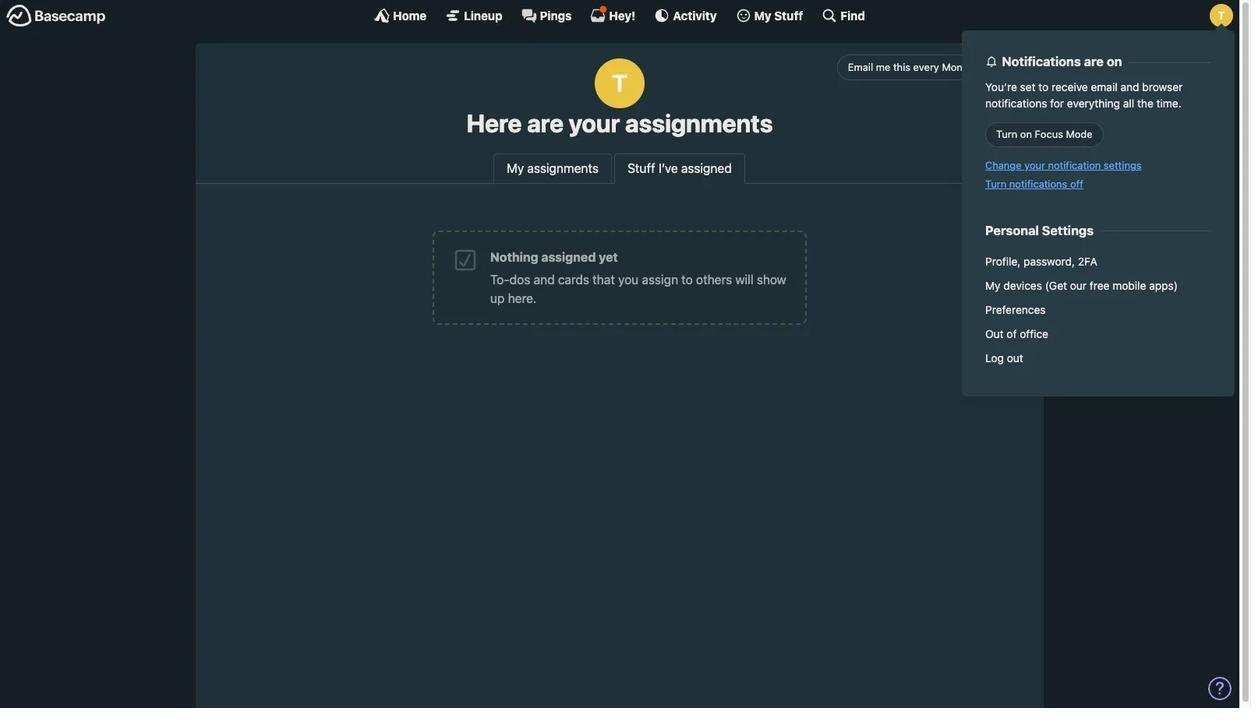 Task type: vqa. For each thing, say whether or not it's contained in the screenshot.
the topmost Assignments
yes



Task type: locate. For each thing, give the bounding box(es) containing it.
my
[[754, 8, 772, 22], [507, 162, 524, 176], [986, 279, 1001, 292]]

0 horizontal spatial and
[[534, 273, 555, 287]]

0 vertical spatial to
[[1039, 80, 1049, 93]]

0 horizontal spatial assigned
[[542, 250, 596, 264]]

your up my assignments link
[[569, 108, 620, 138]]

everything
[[1067, 97, 1121, 110]]

and inside you're set to receive     email and browser notifications for     everything     all the time.
[[1121, 80, 1140, 93]]

1 vertical spatial notifications
[[1010, 178, 1068, 190]]

your up turn notifications off link
[[1025, 159, 1046, 172]]

to inside you're set to receive     email and browser notifications for     everything     all the time.
[[1039, 80, 1049, 93]]

notifications inside you're set to receive     email and browser notifications for     everything     all the time.
[[986, 97, 1048, 110]]

stuff left find dropdown button
[[775, 8, 803, 22]]

assigned right i've
[[681, 162, 732, 176]]

0 vertical spatial assignments
[[625, 108, 773, 138]]

and up all
[[1121, 80, 1140, 93]]

1 horizontal spatial tara image
[[1210, 4, 1234, 27]]

change your notification settings link
[[986, 159, 1142, 172]]

email me this every monday morning button
[[837, 55, 1032, 80]]

notifications
[[986, 97, 1048, 110], [1010, 178, 1068, 190]]

personal
[[986, 223, 1039, 238]]

my assignments
[[507, 162, 599, 176]]

preferences link
[[978, 298, 1220, 322]]

stuff left i've
[[628, 162, 655, 176]]

0 horizontal spatial your
[[569, 108, 620, 138]]

0 vertical spatial my
[[754, 8, 772, 22]]

out
[[1007, 352, 1024, 365]]

main element
[[0, 0, 1240, 397]]

switch accounts image
[[6, 4, 106, 28]]

assignments
[[625, 108, 773, 138], [527, 162, 599, 176]]

my inside dropdown button
[[754, 8, 772, 22]]

you're
[[986, 80, 1017, 93]]

receive
[[1052, 80, 1088, 93]]

0 vertical spatial on
[[1107, 54, 1122, 69]]

home
[[393, 8, 427, 22]]

0 horizontal spatial to
[[682, 273, 693, 287]]

to left others
[[682, 273, 693, 287]]

assigned
[[681, 162, 732, 176], [542, 250, 596, 264]]

0 horizontal spatial assignments
[[527, 162, 599, 176]]

out of office link
[[978, 322, 1220, 346]]

my down profile,
[[986, 279, 1001, 292]]

0 horizontal spatial on
[[1021, 128, 1032, 141]]

1 vertical spatial are
[[527, 108, 564, 138]]

and inside to-dos and cards that you assign to others will show up here.
[[534, 273, 555, 287]]

1 vertical spatial turn
[[986, 178, 1007, 190]]

are up email
[[1084, 54, 1104, 69]]

are inside "main" element
[[1084, 54, 1104, 69]]

and
[[1121, 80, 1140, 93], [534, 273, 555, 287]]

to right set
[[1039, 80, 1049, 93]]

on
[[1107, 54, 1122, 69], [1021, 128, 1032, 141]]

and right dos
[[534, 273, 555, 287]]

my right activity
[[754, 8, 772, 22]]

1 vertical spatial assignments
[[527, 162, 599, 176]]

1 vertical spatial on
[[1021, 128, 1032, 141]]

0 horizontal spatial are
[[527, 108, 564, 138]]

1 horizontal spatial my
[[754, 8, 772, 22]]

0 vertical spatial stuff
[[775, 8, 803, 22]]

are up my assignments link
[[527, 108, 564, 138]]

are for on
[[1084, 54, 1104, 69]]

your
[[569, 108, 620, 138], [1025, 159, 1046, 172]]

to-dos and cards that you assign to others will show up here.
[[490, 273, 787, 306]]

1 vertical spatial tara image
[[595, 58, 645, 108]]

2 vertical spatial my
[[986, 279, 1001, 292]]

log out
[[986, 352, 1024, 365]]

0 horizontal spatial stuff
[[628, 162, 655, 176]]

on left focus
[[1021, 128, 1032, 141]]

your inside change your notification settings turn notifications off
[[1025, 159, 1046, 172]]

1 vertical spatial to
[[682, 273, 693, 287]]

pings button
[[521, 8, 572, 23]]

are
[[1084, 54, 1104, 69], [527, 108, 564, 138]]

notifications inside change your notification settings turn notifications off
[[1010, 178, 1068, 190]]

devices
[[1004, 279, 1042, 292]]

find button
[[822, 8, 865, 23]]

turn inside turn on focus mode button
[[997, 128, 1018, 141]]

my for my stuff
[[754, 8, 772, 22]]

here are your assignments
[[467, 108, 773, 138]]

nothing
[[490, 250, 539, 264]]

you're set to receive     email and browser notifications for     everything     all the time.
[[986, 80, 1183, 110]]

1 horizontal spatial your
[[1025, 159, 1046, 172]]

1 vertical spatial my
[[507, 162, 524, 176]]

1 horizontal spatial assigned
[[681, 162, 732, 176]]

assignments down here are your assignments
[[527, 162, 599, 176]]

hey!
[[609, 8, 636, 22]]

all
[[1123, 97, 1135, 110]]

turn down change
[[986, 178, 1007, 190]]

are for your
[[527, 108, 564, 138]]

password,
[[1024, 255, 1075, 268]]

assigned up cards
[[542, 250, 596, 264]]

1 horizontal spatial to
[[1039, 80, 1049, 93]]

tara image
[[1210, 4, 1234, 27], [595, 58, 645, 108]]

my down the here
[[507, 162, 524, 176]]

0 horizontal spatial my
[[507, 162, 524, 176]]

to inside to-dos and cards that you assign to others will show up here.
[[682, 273, 693, 287]]

to
[[1039, 80, 1049, 93], [682, 273, 693, 287]]

every
[[914, 60, 939, 73]]

turn
[[997, 128, 1018, 141], [986, 178, 1007, 190]]

1 vertical spatial your
[[1025, 159, 1046, 172]]

personal settings
[[986, 223, 1094, 238]]

focus
[[1035, 128, 1064, 141]]

stuff i've assigned link
[[614, 154, 745, 185]]

stuff
[[775, 8, 803, 22], [628, 162, 655, 176]]

turn up change
[[997, 128, 1018, 141]]

notifications down set
[[986, 97, 1048, 110]]

notifications down change your notification settings link
[[1010, 178, 1068, 190]]

office
[[1020, 328, 1049, 341]]

lineup link
[[445, 8, 503, 23]]

hey! button
[[591, 5, 636, 23]]

0 vertical spatial turn
[[997, 128, 1018, 141]]

0 vertical spatial and
[[1121, 80, 1140, 93]]

settings
[[1042, 223, 1094, 238]]

pings
[[540, 8, 572, 22]]

others
[[696, 273, 732, 287]]

0 vertical spatial notifications
[[986, 97, 1048, 110]]

log
[[986, 352, 1004, 365]]

email me this every monday morning
[[848, 60, 1021, 73]]

mobile
[[1113, 279, 1147, 292]]

turn on focus mode button
[[986, 122, 1104, 148]]

stuff i've assigned
[[628, 162, 732, 176]]

to-
[[490, 273, 510, 287]]

1 horizontal spatial and
[[1121, 80, 1140, 93]]

1 vertical spatial assigned
[[542, 250, 596, 264]]

1 horizontal spatial stuff
[[775, 8, 803, 22]]

out
[[986, 328, 1004, 341]]

off
[[1071, 178, 1084, 190]]

of
[[1007, 328, 1017, 341]]

0 vertical spatial are
[[1084, 54, 1104, 69]]

1 vertical spatial and
[[534, 273, 555, 287]]

on up email
[[1107, 54, 1122, 69]]

1 horizontal spatial are
[[1084, 54, 1104, 69]]

assignments up stuff i've assigned on the right top of page
[[625, 108, 773, 138]]



Task type: describe. For each thing, give the bounding box(es) containing it.
settings
[[1104, 159, 1142, 172]]

i've
[[659, 162, 678, 176]]

nothing assigned yet
[[490, 250, 618, 264]]

free
[[1090, 279, 1110, 292]]

apps)
[[1150, 279, 1178, 292]]

1 vertical spatial stuff
[[628, 162, 655, 176]]

me
[[876, 60, 891, 73]]

find
[[841, 8, 865, 22]]

notifications
[[1002, 54, 1081, 69]]

you
[[618, 273, 639, 287]]

log out link
[[978, 346, 1220, 370]]

notification
[[1048, 159, 1101, 172]]

my devices (get our free mobile apps)
[[986, 279, 1178, 292]]

yet
[[599, 250, 618, 264]]

turn inside change your notification settings turn notifications off
[[986, 178, 1007, 190]]

change your notification settings turn notifications off
[[986, 159, 1142, 190]]

home link
[[374, 8, 427, 23]]

my for my assignments
[[507, 162, 524, 176]]

turn notifications off link
[[986, 178, 1084, 190]]

profile,
[[986, 255, 1021, 268]]

0 vertical spatial your
[[569, 108, 620, 138]]

up
[[490, 292, 505, 306]]

turn on focus mode
[[997, 128, 1093, 141]]

2 horizontal spatial my
[[986, 279, 1001, 292]]

here
[[467, 108, 522, 138]]

set
[[1020, 80, 1036, 93]]

show
[[757, 273, 787, 287]]

cards
[[558, 273, 590, 287]]

on inside button
[[1021, 128, 1032, 141]]

1 horizontal spatial assignments
[[625, 108, 773, 138]]

browser
[[1143, 80, 1183, 93]]

preferences
[[986, 303, 1046, 317]]

will
[[736, 273, 754, 287]]

my assignments link
[[494, 154, 612, 183]]

my stuff
[[754, 8, 803, 22]]

this
[[894, 60, 911, 73]]

mode
[[1066, 128, 1093, 141]]

time.
[[1157, 97, 1182, 110]]

assign
[[642, 273, 678, 287]]

my stuff button
[[736, 8, 803, 23]]

0 vertical spatial assigned
[[681, 162, 732, 176]]

0 vertical spatial tara image
[[1210, 4, 1234, 27]]

our
[[1070, 279, 1087, 292]]

change
[[986, 159, 1022, 172]]

monday
[[942, 60, 980, 73]]

stuff inside dropdown button
[[775, 8, 803, 22]]

the
[[1138, 97, 1154, 110]]

profile, password, 2fa link
[[978, 250, 1220, 274]]

here.
[[508, 292, 537, 306]]

activity
[[673, 8, 717, 22]]

activity link
[[654, 8, 717, 23]]

for
[[1050, 97, 1064, 110]]

morning
[[983, 60, 1021, 73]]

lineup
[[464, 8, 503, 22]]

out of office
[[986, 328, 1049, 341]]

(get
[[1045, 279, 1067, 292]]

email
[[848, 60, 874, 73]]

email
[[1091, 80, 1118, 93]]

notifications are on
[[1002, 54, 1122, 69]]

that
[[593, 273, 615, 287]]

1 horizontal spatial on
[[1107, 54, 1122, 69]]

0 horizontal spatial tara image
[[595, 58, 645, 108]]

2fa
[[1078, 255, 1098, 268]]

dos
[[510, 273, 531, 287]]

profile, password, 2fa
[[986, 255, 1098, 268]]



